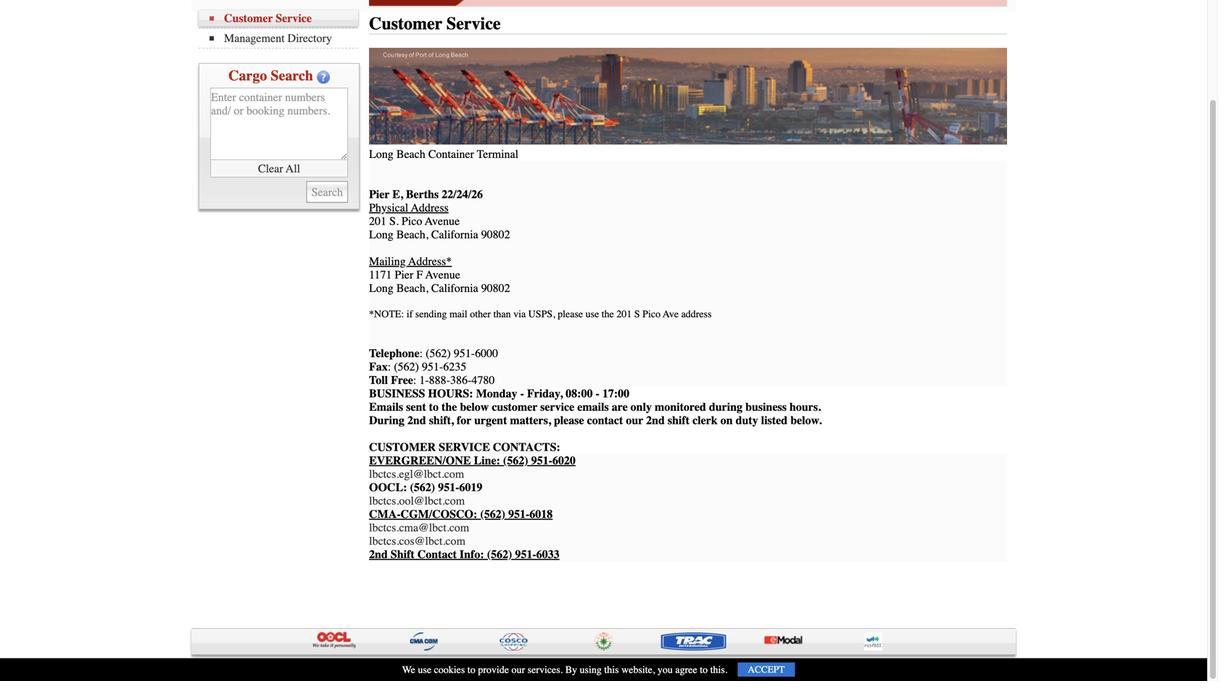 Task type: describe. For each thing, give the bounding box(es) containing it.
service
[[439, 441, 490, 454]]

2 - from the left
[[596, 387, 600, 401]]

90802​
[[481, 282, 510, 295]]

via usps,
[[513, 309, 555, 320]]

lbctcs.egl@lbct.com link
[[369, 468, 464, 481]]

service for customer service
[[447, 14, 501, 34]]

lbctcs.cos@lbct.com
[[369, 535, 465, 548]]

2 horizontal spatial to
[[700, 664, 708, 676]]

clear all
[[258, 162, 300, 175]]

(562) up 888-
[[426, 347, 451, 360]]

f
[[416, 268, 423, 282]]

mailing address* 1171 pier f avenue long beach, california 90802​
[[369, 255, 510, 295]]

website,
[[621, 664, 655, 676]]

pier e, berths 22/24/26 physical address 201 s. pico avenue long beach, california 90802
[[369, 188, 510, 242]]

customer service
[[369, 14, 501, 34]]

1 horizontal spatial all
[[447, 663, 460, 674]]

lbctcs.egl@lbct.com
[[369, 468, 464, 481]]

provide
[[478, 664, 509, 676]]

sent
[[406, 401, 426, 414]]

we
[[402, 664, 415, 676]]

directory
[[288, 32, 332, 45]]

6033​​
[[536, 548, 560, 562]]

shift
[[668, 414, 690, 428]]

1-
[[419, 374, 429, 387]]

clear
[[258, 162, 283, 175]]

agree
[[675, 664, 697, 676]]

telephone : (562) 951-6000 fax : (562) 951-6235 toll free : 1-888-386-4780 business hours: monday - friday, 08:00 - 17:00 emails sent to the below customer service emails are only monitored during business hours. ​ ​during 2nd shift, for urgent matters, please contact our 2nd shift clerk on duty listed below.
[[369, 347, 828, 428]]

to inside telephone : (562) 951-6000 fax : (562) 951-6235 toll free : 1-888-386-4780 business hours: monday - friday, 08:00 - 17:00 emails sent to the below customer service emails are only monitored during business hours. ​ ​during 2nd shift, for urgent matters, please contact our 2nd shift clerk on duty listed below.
[[429, 401, 439, 414]]

address
[[681, 309, 712, 320]]

2nd inside customer service contacts: evergreen/one line: (562) 951-6020 lbctcs.egl@lbct.com oocl: (562) 951-6019 lbctcs.ool@lbct.com cma-cgm/cosco: (562) 951-6018 lbctcs.cma@lbct.com lbctcs.cos@lbct.com 2nd shift contact info: (562) 951-6033​​
[[369, 548, 388, 562]]

888-
[[429, 374, 450, 387]]

please inside telephone : (562) 951-6000 fax : (562) 951-6235 toll free : 1-888-386-4780 business hours: monday - friday, 08:00 - 17:00 emails sent to the below customer service emails are only monitored during business hours. ​ ​during 2nd shift, for urgent matters, please contact our 2nd shift clerk on duty listed below.
[[554, 414, 584, 428]]

service for customer service management directory
[[276, 12, 312, 25]]

2 horizontal spatial 2nd
[[646, 414, 665, 428]]

cargo search
[[228, 67, 313, 84]]

below.
[[791, 414, 822, 428]]

lbctcs.ool@lbct.com link
[[369, 495, 465, 508]]

all inside clear all button
[[286, 162, 300, 175]]

search
[[271, 67, 313, 84]]

berths
[[406, 188, 439, 201]]

address*
[[408, 255, 452, 268]]

customer service link
[[210, 12, 358, 25]]

telephone
[[369, 347, 420, 360]]

services.
[[528, 664, 563, 676]]

this.
[[710, 664, 728, 676]]

1 horizontal spatial pico
[[643, 309, 661, 320]]

(562) down evergreen/one
[[410, 481, 435, 495]]

1 vertical spatial use
[[418, 664, 431, 676]]

386-
[[450, 374, 472, 387]]

business
[[745, 401, 787, 414]]

6000
[[475, 347, 498, 360]]

©
[[191, 663, 199, 674]]

2 vertical spatial long
[[255, 663, 276, 674]]

our inside telephone : (562) 951-6000 fax : (562) 951-6235 toll free : 1-888-386-4780 business hours: monday - friday, 08:00 - 17:00 emails sent to the below customer service emails are only monitored during business hours. ​ ​during 2nd shift, for urgent matters, please contact our 2nd shift clerk on duty listed below.
[[626, 414, 643, 428]]

cookies
[[434, 664, 465, 676]]

monday
[[476, 387, 517, 401]]

physical
[[369, 201, 408, 215]]

if
[[407, 309, 413, 320]]

​​​​​​​​​​​​​​​​​​​​​​​​​​​​​​​​​​​long beach container terminal
[[369, 148, 519, 161]]

​during
[[369, 414, 405, 428]]

address
[[411, 201, 449, 215]]

6019
[[459, 481, 483, 495]]

on
[[721, 414, 733, 428]]

you
[[658, 664, 673, 676]]

6020
[[552, 454, 576, 468]]

© 2023 lbct, long beach container terminal (lbct llc.) all rights reserved.
[[191, 663, 532, 674]]

6018
[[530, 508, 553, 521]]

lbctcs.cma@lbct.com link
[[369, 521, 469, 535]]

friday,
[[527, 387, 563, 401]]

contacts:
[[493, 441, 560, 454]]

long inside pier e, berths 22/24/26 physical address 201 s. pico avenue long beach, california 90802
[[369, 228, 394, 242]]

Enter container numbers and/ or booking numbers.  text field
[[210, 88, 348, 160]]

4780
[[472, 374, 495, 387]]

201 inside pier e, berths 22/24/26 physical address 201 s. pico avenue long beach, california 90802
[[369, 215, 386, 228]]

mail
[[449, 309, 467, 320]]

0 horizontal spatial container
[[307, 663, 347, 674]]

ave
[[663, 309, 679, 320]]

clear all button
[[210, 160, 348, 178]]

during
[[709, 401, 743, 414]]

lbct,
[[225, 663, 252, 674]]

reserved.
[[491, 663, 532, 674]]

(lbct
[[388, 663, 417, 674]]

business hours:
[[369, 387, 473, 401]]

customer
[[369, 441, 436, 454]]

hours. ​
[[790, 401, 824, 414]]

management directory link
[[210, 32, 358, 45]]

free
[[391, 374, 413, 387]]

*note: if sending mail other than via usps, please use the 201 s pico ave address
[[369, 309, 712, 320]]

1 vertical spatial beach
[[279, 663, 304, 674]]

0 vertical spatial container
[[428, 148, 474, 161]]



Task type: locate. For each thing, give the bounding box(es) containing it.
avenue down the berths
[[425, 215, 460, 228]]

0 vertical spatial all
[[286, 162, 300, 175]]

menu bar
[[199, 10, 365, 49]]

container
[[428, 148, 474, 161], [307, 663, 347, 674]]

1 vertical spatial avenue
[[425, 268, 460, 282]]

1 beach, from the top
[[396, 228, 428, 242]]

pier left e,
[[369, 188, 390, 201]]

beach
[[396, 148, 425, 161], [279, 663, 304, 674]]

shift
[[391, 548, 415, 562]]

pico
[[402, 215, 422, 228], [643, 309, 661, 320]]

the left the below
[[442, 401, 457, 414]]

california up mail
[[431, 282, 478, 295]]

beach, inside the "mailing address* 1171 pier f avenue long beach, california 90802​"
[[396, 282, 428, 295]]

cgm/cosco:
[[401, 508, 477, 521]]

0 vertical spatial the
[[602, 309, 614, 320]]

0 vertical spatial 201
[[369, 215, 386, 228]]

0 horizontal spatial 201
[[369, 215, 386, 228]]

california inside pier e, berths 22/24/26 physical address 201 s. pico avenue long beach, california 90802
[[431, 228, 478, 242]]

duty
[[736, 414, 758, 428]]

0 horizontal spatial :
[[388, 360, 391, 374]]

beach, up if
[[396, 282, 428, 295]]

lbctcs.cma@lbct.com
[[369, 521, 469, 535]]

1 vertical spatial container
[[307, 663, 347, 674]]

lbctcs.cos@lbct.com link
[[369, 535, 465, 548]]

line:
[[474, 454, 500, 468]]

long right lbct,
[[255, 663, 276, 674]]

1 vertical spatial terminal
[[349, 663, 386, 674]]

0 vertical spatial beach,
[[396, 228, 428, 242]]

use left s
[[586, 309, 599, 320]]

monitored
[[655, 401, 706, 414]]

all right clear
[[286, 162, 300, 175]]

1 horizontal spatial 2nd
[[407, 414, 426, 428]]

shift,
[[429, 414, 454, 428]]

2 beach, from the top
[[396, 282, 428, 295]]

california up address*
[[431, 228, 478, 242]]

urgent
[[474, 414, 507, 428]]

2 horizontal spatial :
[[420, 347, 423, 360]]

the left s
[[602, 309, 614, 320]]

to right the sent
[[429, 401, 439, 414]]

1 horizontal spatial container
[[428, 148, 474, 161]]

0 vertical spatial beach
[[396, 148, 425, 161]]

951-
[[454, 347, 475, 360], [422, 360, 443, 374], [531, 454, 552, 468], [438, 481, 459, 495], [508, 508, 530, 521], [515, 548, 536, 562]]

1 vertical spatial please
[[554, 414, 584, 428]]

1 vertical spatial pier
[[395, 268, 413, 282]]

all
[[286, 162, 300, 175], [447, 663, 460, 674]]

to right cookies
[[468, 664, 475, 676]]

1 horizontal spatial pier
[[395, 268, 413, 282]]

1 vertical spatial all
[[447, 663, 460, 674]]

0 horizontal spatial beach
[[279, 663, 304, 674]]

pier inside pier e, berths 22/24/26 physical address 201 s. pico avenue long beach, california 90802
[[369, 188, 390, 201]]

1 vertical spatial long
[[369, 282, 394, 295]]

-
[[520, 387, 524, 401], [596, 387, 600, 401]]

long up *note:
[[369, 282, 394, 295]]

1 horizontal spatial service
[[447, 14, 501, 34]]

long inside the "mailing address* 1171 pier f avenue long beach, california 90802​"
[[369, 282, 394, 295]]

0 vertical spatial pier
[[369, 188, 390, 201]]

1 vertical spatial california
[[431, 282, 478, 295]]

1 california from the top
[[431, 228, 478, 242]]

california
[[431, 228, 478, 242], [431, 282, 478, 295]]

s.
[[389, 215, 399, 228]]

listed
[[761, 414, 788, 428]]

emails are
[[577, 401, 628, 414]]

use right we
[[418, 664, 431, 676]]

clerk
[[693, 414, 718, 428]]

*note:
[[369, 309, 404, 320]]

0 horizontal spatial to
[[429, 401, 439, 414]]

pier left f
[[395, 268, 413, 282]]

mailing
[[369, 255, 406, 268]]

our
[[626, 414, 643, 428], [512, 664, 525, 676]]

pico right s
[[643, 309, 661, 320]]

0 horizontal spatial pico
[[402, 215, 422, 228]]

0 vertical spatial our
[[626, 414, 643, 428]]

2 california from the top
[[431, 282, 478, 295]]

:
[[420, 347, 423, 360], [388, 360, 391, 374], [413, 374, 416, 387]]

please
[[558, 309, 583, 320], [554, 414, 584, 428]]

customer inside customer service management directory
[[224, 12, 273, 25]]

menu bar containing customer service
[[199, 10, 365, 49]]

only
[[631, 401, 652, 414]]

0 horizontal spatial customer
[[224, 12, 273, 25]]

pier inside the "mailing address* 1171 pier f avenue long beach, california 90802​"
[[395, 268, 413, 282]]

our right the contact
[[626, 414, 643, 428]]

avenue
[[425, 215, 460, 228], [425, 268, 460, 282]]

for
[[457, 414, 471, 428]]

than
[[493, 309, 511, 320]]

pico inside pier e, berths 22/24/26 physical address 201 s. pico avenue long beach, california 90802
[[402, 215, 422, 228]]

other
[[470, 309, 491, 320]]

all right 'llc.)'
[[447, 663, 460, 674]]

1171
[[369, 268, 392, 282]]

0 horizontal spatial the
[[442, 401, 457, 414]]

sending
[[415, 309, 447, 320]]

terminal left (lbct
[[349, 663, 386, 674]]

service
[[276, 12, 312, 25], [447, 14, 501, 34]]

1 horizontal spatial -
[[596, 387, 600, 401]]

contact
[[417, 548, 457, 562]]

terminal up 22/24/26
[[477, 148, 519, 161]]

90802
[[481, 228, 510, 242]]

oocl:
[[369, 481, 407, 495]]

service inside customer service management directory
[[276, 12, 312, 25]]

0 vertical spatial pico
[[402, 215, 422, 228]]

fax
[[369, 360, 388, 374]]

0 horizontal spatial pier
[[369, 188, 390, 201]]

customer for customer service management directory
[[224, 12, 273, 25]]

customer
[[492, 401, 537, 414]]

1 vertical spatial beach,
[[396, 282, 428, 295]]

toll
[[369, 374, 388, 387]]

0 vertical spatial use
[[586, 309, 599, 320]]

customer for customer service
[[369, 14, 442, 34]]

0 vertical spatial california
[[431, 228, 478, 242]]

using
[[580, 664, 602, 676]]

- left friday,
[[520, 387, 524, 401]]

- right 08:00
[[596, 387, 600, 401]]

0 vertical spatial please
[[558, 309, 583, 320]]

0 horizontal spatial service
[[276, 12, 312, 25]]

our right provide
[[512, 664, 525, 676]]

6235
[[443, 360, 466, 374]]

0 horizontal spatial -
[[520, 387, 524, 401]]

0 vertical spatial terminal
[[477, 148, 519, 161]]

avenue inside the "mailing address* 1171 pier f avenue long beach, california 90802​"
[[425, 268, 460, 282]]

(562) down 6019
[[480, 508, 505, 521]]

customer service management directory
[[224, 12, 332, 45]]

(562) left 1-
[[394, 360, 419, 374]]

1 horizontal spatial beach
[[396, 148, 425, 161]]

emails
[[369, 401, 403, 414]]

beach, inside pier e, berths 22/24/26 physical address 201 s. pico avenue long beach, california 90802
[[396, 228, 428, 242]]

1 horizontal spatial to
[[468, 664, 475, 676]]

0 horizontal spatial all
[[286, 162, 300, 175]]

rights
[[462, 663, 489, 674]]

(562) right info:
[[487, 548, 512, 562]]

the inside telephone : (562) 951-6000 fax : (562) 951-6235 toll free : 1-888-386-4780 business hours: monday - friday, 08:00 - 17:00 emails sent to the below customer service emails are only monitored during business hours. ​ ​during 2nd shift, for urgent matters, please contact our 2nd shift clerk on duty listed below.
[[442, 401, 457, 414]]

1 horizontal spatial the
[[602, 309, 614, 320]]

avenue right f
[[425, 268, 460, 282]]

1 horizontal spatial terminal
[[477, 148, 519, 161]]

None submit
[[306, 181, 348, 203]]

0 horizontal spatial terminal
[[349, 663, 386, 674]]

0 horizontal spatial 2nd
[[369, 548, 388, 562]]

​​​​​​​​​​​​​​​​​​​​​​​​​​​​​​​​​​​long
[[369, 148, 394, 161]]

1 horizontal spatial customer
[[369, 14, 442, 34]]

0 horizontal spatial use
[[418, 664, 431, 676]]

(562)
[[426, 347, 451, 360], [394, 360, 419, 374], [503, 454, 528, 468], [410, 481, 435, 495], [480, 508, 505, 521], [487, 548, 512, 562]]

accept button
[[738, 663, 795, 677]]

pico right s.
[[402, 215, 422, 228]]

beach right ​​​​​​​​​​​​​​​​​​​​​​​​​​​​​​​​​​​long
[[396, 148, 425, 161]]

please right the via usps,
[[558, 309, 583, 320]]

17:00
[[602, 387, 630, 401]]

long
[[369, 228, 394, 242], [369, 282, 394, 295], [255, 663, 276, 674]]

1 vertical spatial our
[[512, 664, 525, 676]]

cargo
[[228, 67, 267, 84]]

1 horizontal spatial our
[[626, 414, 643, 428]]

201 left s
[[617, 309, 632, 320]]

e,
[[392, 188, 403, 201]]

cma-
[[369, 508, 401, 521]]

1 vertical spatial 201
[[617, 309, 632, 320]]

201 left s.
[[369, 215, 386, 228]]

we use cookies to provide our services. by using this website, you agree to this.
[[402, 664, 728, 676]]

(562) right "line:"
[[503, 454, 528, 468]]

california inside the "mailing address* 1171 pier f avenue long beach, california 90802​"
[[431, 282, 478, 295]]

avenue inside pier e, berths 22/24/26 physical address 201 s. pico avenue long beach, california 90802
[[425, 215, 460, 228]]

1 vertical spatial pico
[[643, 309, 661, 320]]

contact
[[587, 414, 623, 428]]

use
[[586, 309, 599, 320], [418, 664, 431, 676]]

1 horizontal spatial 201
[[617, 309, 632, 320]]

beach right lbct,
[[279, 663, 304, 674]]

to left this. at the bottom right
[[700, 664, 708, 676]]

1 horizontal spatial use
[[586, 309, 599, 320]]

long up mailing
[[369, 228, 394, 242]]

1 vertical spatial the
[[442, 401, 457, 414]]

22/24/26
[[442, 188, 483, 201]]

1 - from the left
[[520, 387, 524, 401]]

customer service contacts: evergreen/one line: (562) 951-6020 lbctcs.egl@lbct.com oocl: (562) 951-6019 lbctcs.ool@lbct.com cma-cgm/cosco: (562) 951-6018 lbctcs.cma@lbct.com lbctcs.cos@lbct.com 2nd shift contact info: (562) 951-6033​​
[[369, 441, 576, 562]]

evergreen/one
[[369, 454, 471, 468]]

info:
[[460, 548, 484, 562]]

lbctcs.ool@lbct.com
[[369, 495, 465, 508]]

s
[[634, 309, 640, 320]]

this
[[604, 664, 619, 676]]

please down 08:00
[[554, 414, 584, 428]]

0 horizontal spatial our
[[512, 664, 525, 676]]

by
[[565, 664, 577, 676]]

0 vertical spatial avenue
[[425, 215, 460, 228]]

to
[[429, 401, 439, 414], [468, 664, 475, 676], [700, 664, 708, 676]]

08:00
[[566, 387, 593, 401]]

1 horizontal spatial :
[[413, 374, 416, 387]]

0 vertical spatial long
[[369, 228, 394, 242]]

beach, down address
[[396, 228, 428, 242]]

service
[[540, 401, 574, 414]]

the
[[602, 309, 614, 320], [442, 401, 457, 414]]



Task type: vqa. For each thing, say whether or not it's contained in the screenshot.
right "Beach"
yes



